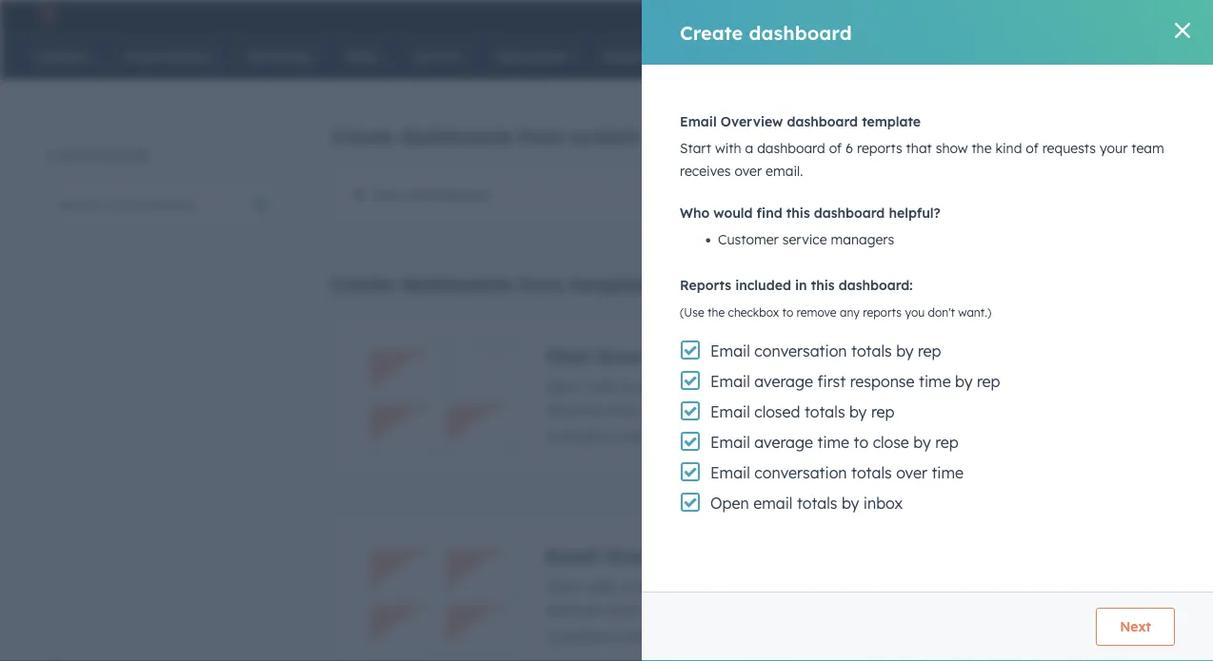 Task type: locate. For each thing, give the bounding box(es) containing it.
1 vertical spatial create
[[331, 125, 395, 149]]

a
[[745, 140, 753, 157], [620, 378, 630, 397], [620, 577, 630, 597]]

the inside email overview start with a dashboard of 6 reports that show the kind of requests your team receives over email. includes 6 default reports
[[879, 577, 902, 597]]

requests inside chat overview start with a dashboard of 6 reports that show the kind of requests your team receives over chat.
[[960, 378, 1021, 397]]

2 vertical spatial receives
[[546, 600, 604, 619]]

2 vertical spatial overview
[[605, 544, 696, 568]]

from left scratch
[[519, 125, 564, 149]]

conversation
[[754, 342, 847, 361], [754, 464, 847, 483]]

show down the "email conversation totals by rep"
[[838, 378, 875, 397]]

receives inside email overview start with a dashboard of 6 reports that show the kind of requests your team receives over email. includes 6 default reports
[[546, 600, 604, 619]]

that for email overview
[[804, 577, 834, 597]]

create dashboard
[[680, 20, 852, 44]]

create for create dashboards from scratch
[[331, 125, 395, 149]]

1 14 from the left
[[57, 147, 71, 163]]

show up helpful? on the top right of the page
[[936, 140, 968, 157]]

help image
[[1002, 9, 1019, 26]]

a for email overview
[[620, 577, 630, 597]]

team inside start with a dashboard of 6 reports that show the kind of requests your team receives over email.
[[1131, 140, 1164, 157]]

requests inside email overview start with a dashboard of 6 reports that show the kind of requests your team receives over email. includes 6 default reports
[[960, 577, 1021, 597]]

1 vertical spatial receives
[[546, 400, 604, 419]]

helpful?
[[889, 205, 941, 221]]

show inside chat overview start with a dashboard of 6 reports that show the kind of requests your team receives over chat.
[[838, 378, 875, 397]]

0 horizontal spatial email.
[[644, 600, 686, 619]]

requests for chat overview
[[960, 378, 1021, 397]]

settings link
[[1030, 5, 1054, 25]]

from
[[519, 125, 564, 149], [519, 272, 564, 296]]

0 vertical spatial show
[[936, 140, 968, 157]]

new dashboard
[[374, 186, 489, 205]]

email for email average first response time by rep
[[710, 372, 750, 391]]

2 conversation from the top
[[754, 464, 847, 483]]

of
[[829, 140, 842, 157], [1026, 140, 1039, 157], [75, 147, 88, 163], [716, 378, 731, 397], [941, 378, 956, 397], [716, 577, 731, 597], [941, 577, 956, 597]]

from for templates
[[519, 272, 564, 296]]

0 vertical spatial receives
[[680, 163, 731, 179]]

totals
[[851, 342, 892, 361], [805, 403, 845, 422], [851, 464, 892, 483], [797, 494, 837, 513]]

your inside chat overview start with a dashboard of 6 reports that show the kind of requests your team receives over chat.
[[1025, 378, 1057, 397]]

2 from from the top
[[519, 272, 564, 296]]

2 vertical spatial create
[[331, 272, 395, 296]]

with inside start with a dashboard of 6 reports that show the kind of requests your team receives over email.
[[715, 140, 741, 157]]

to
[[782, 306, 793, 320], [854, 433, 869, 452]]

to left close
[[854, 433, 869, 452]]

1 average from the top
[[754, 372, 813, 391]]

0 vertical spatial requests
[[1042, 140, 1096, 157]]

kind inside email overview start with a dashboard of 6 reports that show the kind of requests your team receives over email. includes 6 default reports
[[906, 577, 937, 597]]

conversation down remove
[[754, 342, 847, 361]]

who would find this dashboard helpful?
[[680, 205, 941, 221]]

2 vertical spatial that
[[804, 577, 834, 597]]

includes
[[546, 427, 607, 446], [546, 627, 607, 646]]

with for chat overview
[[586, 378, 616, 397]]

this for dashboard
[[786, 205, 810, 221]]

start
[[680, 140, 711, 157], [546, 378, 582, 397], [546, 577, 582, 597]]

reports inside chat overview start with a dashboard of 6 reports that show the kind of requests your team receives over chat.
[[748, 378, 800, 397]]

0 vertical spatial kind
[[995, 140, 1022, 157]]

1 vertical spatial with
[[586, 378, 616, 397]]

requests
[[1042, 140, 1096, 157], [960, 378, 1021, 397], [960, 577, 1021, 597]]

1 vertical spatial show
[[838, 378, 875, 397]]

show for chat overview
[[838, 378, 875, 397]]

with inside chat overview start with a dashboard of 6 reports that show the kind of requests your team receives over chat.
[[586, 378, 616, 397]]

1 vertical spatial a
[[620, 378, 630, 397]]

overview inside email overview start with a dashboard of 6 reports that show the kind of requests your team receives over email. includes 6 default reports
[[605, 544, 696, 568]]

1 vertical spatial your
[[1025, 378, 1057, 397]]

0 vertical spatial overview
[[721, 113, 783, 130]]

2 vertical spatial start
[[546, 577, 582, 597]]

menu
[[844, 0, 1190, 30]]

average up the closed
[[754, 372, 813, 391]]

close image
[[1175, 23, 1190, 38]]

by left the "inbox"
[[842, 494, 859, 513]]

6 inside chat overview start with a dashboard of 6 reports that show the kind of requests your team receives over chat.
[[735, 378, 744, 397]]

None checkbox
[[331, 311, 1125, 481]]

dashboards down new dashboard
[[400, 272, 513, 296]]

0 horizontal spatial this
[[786, 205, 810, 221]]

a inside email overview start with a dashboard of 6 reports that show the kind of requests your team receives over email. includes 6 default reports
[[620, 577, 630, 597]]

templates
[[570, 272, 664, 296]]

2 default from the top
[[624, 627, 675, 646]]

by right close
[[913, 433, 931, 452]]

start for chat overview
[[546, 378, 582, 397]]

create dashboards from scratch
[[331, 125, 639, 149]]

with for email overview
[[586, 577, 616, 597]]

chat overview start with a dashboard of 6 reports that show the kind of requests your team receives over chat.
[[546, 344, 1099, 419]]

1 vertical spatial team
[[1062, 378, 1099, 397]]

rep right close
[[935, 433, 959, 452]]

0 vertical spatial your
[[1100, 140, 1128, 157]]

kind for email overview
[[906, 577, 937, 597]]

0 vertical spatial conversation
[[754, 342, 847, 361]]

conversation for email conversation totals by rep
[[754, 342, 847, 361]]

create
[[680, 20, 743, 44], [331, 125, 395, 149], [331, 272, 395, 296]]

to down "reports included in this dashboard:" at top
[[782, 306, 793, 320]]

(use the checkbox to remove any reports you don't want.)
[[680, 306, 991, 320]]

that
[[906, 140, 932, 157], [804, 378, 834, 397], [804, 577, 834, 597]]

dashboard:
[[839, 277, 913, 294]]

default inside option
[[624, 427, 675, 446]]

email average first response time by rep
[[710, 372, 1000, 391]]

team
[[1131, 140, 1164, 157], [1062, 378, 1099, 397], [1062, 577, 1099, 597]]

2 vertical spatial your
[[1025, 577, 1057, 597]]

this right in
[[811, 277, 835, 294]]

1 vertical spatial default
[[624, 627, 675, 646]]

receives inside chat overview start with a dashboard of 6 reports that show the kind of requests your team receives over chat.
[[546, 400, 604, 419]]

totals up the "inbox"
[[851, 464, 892, 483]]

dashboard inside start with a dashboard of 6 reports that show the kind of requests your team receives over email.
[[757, 140, 825, 157]]

6 inside start with a dashboard of 6 reports that show the kind of requests your team receives over email.
[[846, 140, 853, 157]]

from left the "templates"
[[519, 272, 564, 296]]

0 vertical spatial to
[[782, 306, 793, 320]]

1 horizontal spatial email.
[[766, 163, 803, 179]]

average
[[754, 372, 813, 391], [754, 433, 813, 452]]

0 vertical spatial that
[[906, 140, 932, 157]]

6
[[846, 140, 853, 157], [735, 378, 744, 397], [611, 427, 620, 446], [735, 577, 744, 597], [611, 627, 620, 646]]

show down the "inbox"
[[838, 577, 875, 597]]

apple button
[[1094, 0, 1188, 30]]

2 vertical spatial show
[[838, 577, 875, 597]]

rep down response
[[871, 403, 895, 422]]

email
[[680, 113, 717, 130], [710, 342, 750, 361], [710, 372, 750, 391], [710, 403, 750, 422], [710, 433, 750, 452], [710, 464, 750, 483], [546, 544, 599, 568]]

that up "email closed totals by rep"
[[804, 378, 834, 397]]

team inside chat overview start with a dashboard of 6 reports that show the kind of requests your team receives over chat.
[[1062, 378, 1099, 397]]

create for create dashboards from templates
[[331, 272, 395, 296]]

requests inside start with a dashboard of 6 reports that show the kind of requests your team receives over email.
[[1042, 140, 1096, 157]]

that down template
[[906, 140, 932, 157]]

overview for chat overview
[[596, 344, 687, 368]]

dashboards up new dashboard
[[400, 125, 513, 149]]

over inside start with a dashboard of 6 reports that show the kind of requests your team receives over email.
[[735, 163, 762, 179]]

1 horizontal spatial to
[[854, 433, 869, 452]]

email for email average time to close by rep
[[710, 433, 750, 452]]

14
[[57, 147, 71, 163], [92, 147, 106, 163]]

reports
[[857, 140, 902, 157], [863, 306, 902, 320], [748, 378, 800, 397], [679, 427, 731, 446], [748, 577, 800, 597], [679, 627, 731, 646]]

2 vertical spatial time
[[932, 464, 964, 483]]

1 vertical spatial that
[[804, 378, 834, 397]]

kind inside chat overview start with a dashboard of 6 reports that show the kind of requests your team receives over chat.
[[906, 378, 937, 397]]

1 vertical spatial kind
[[906, 378, 937, 397]]

overview
[[721, 113, 783, 130], [596, 344, 687, 368], [605, 544, 696, 568]]

your inside start with a dashboard of 6 reports that show the kind of requests your team receives over email.
[[1100, 140, 1128, 157]]

dashboard
[[749, 20, 852, 44], [787, 113, 858, 130], [757, 140, 825, 157], [411, 186, 489, 205], [814, 205, 885, 221], [634, 378, 712, 397], [634, 577, 712, 597]]

1 default from the top
[[624, 427, 675, 446]]

1 vertical spatial overview
[[596, 344, 687, 368]]

by
[[896, 342, 914, 361], [955, 372, 973, 391], [849, 403, 867, 422], [913, 433, 931, 452], [842, 494, 859, 513]]

team for email overview
[[1062, 577, 1099, 597]]

your for chat overview
[[1025, 378, 1057, 397]]

email.
[[766, 163, 803, 179], [644, 600, 686, 619]]

1 conversation from the top
[[754, 342, 847, 361]]

by down "email average first response time by rep"
[[849, 403, 867, 422]]

remove
[[797, 306, 837, 320]]

over
[[735, 163, 762, 179], [608, 400, 639, 419], [896, 464, 927, 483], [608, 600, 639, 619]]

1 vertical spatial time
[[817, 433, 849, 452]]

email for email closed totals by rep
[[710, 403, 750, 422]]

0 vertical spatial a
[[745, 140, 753, 157]]

2 vertical spatial a
[[620, 577, 630, 597]]

show inside email overview start with a dashboard of 6 reports that show the kind of requests your team receives over email. includes 6 default reports
[[838, 577, 875, 597]]

1 vertical spatial to
[[854, 433, 869, 452]]

hubspot image
[[34, 4, 57, 27]]

1 vertical spatial dashboards
[[400, 272, 513, 296]]

2 dashboards from the top
[[400, 272, 513, 296]]

2 vertical spatial team
[[1062, 577, 1099, 597]]

includes inside email overview start with a dashboard of 6 reports that show the kind of requests your team receives over email. includes 6 default reports
[[546, 627, 607, 646]]

1 horizontal spatial this
[[811, 277, 835, 294]]

overview for email overview
[[605, 544, 696, 568]]

0 vertical spatial email.
[[766, 163, 803, 179]]

over inside chat overview start with a dashboard of 6 reports that show the kind of requests your team receives over chat.
[[608, 400, 639, 419]]

start inside chat overview start with a dashboard of 6 reports that show the kind of requests your team receives over chat.
[[546, 378, 582, 397]]

closed
[[754, 403, 800, 422]]

average down the closed
[[754, 433, 813, 452]]

0 horizontal spatial to
[[782, 306, 793, 320]]

show for email overview
[[838, 577, 875, 597]]

overview inside chat overview start with a dashboard of 6 reports that show the kind of requests your team receives over chat.
[[596, 344, 687, 368]]

0 vertical spatial team
[[1131, 140, 1164, 157]]

1 vertical spatial requests
[[960, 378, 1021, 397]]

that inside email overview start with a dashboard of 6 reports that show the kind of requests your team receives over email. includes 6 default reports
[[804, 577, 834, 597]]

dashboards
[[400, 125, 513, 149], [400, 272, 513, 296]]

1 horizontal spatial 14
[[92, 147, 106, 163]]

2 vertical spatial with
[[586, 577, 616, 597]]

0 horizontal spatial 14
[[57, 147, 71, 163]]

totals for email conversation totals by rep
[[851, 342, 892, 361]]

that down open email totals by inbox
[[804, 577, 834, 597]]

0 vertical spatial from
[[519, 125, 564, 149]]

0 vertical spatial time
[[919, 372, 951, 391]]

conversation up open email totals by inbox
[[754, 464, 847, 483]]

0 vertical spatial this
[[786, 205, 810, 221]]

included
[[735, 277, 791, 294]]

0 vertical spatial average
[[754, 372, 813, 391]]

menu item
[[945, 0, 948, 30]]

bob builder image
[[1105, 7, 1123, 24]]

0 vertical spatial default
[[624, 427, 675, 446]]

2 average from the top
[[754, 433, 813, 452]]

1 vertical spatial average
[[754, 433, 813, 452]]

by for open email totals by inbox
[[842, 494, 859, 513]]

this for dashboard:
[[811, 277, 835, 294]]

your
[[1100, 140, 1128, 157], [1025, 378, 1057, 397], [1025, 577, 1057, 597]]

email for email overview start with a dashboard of 6 reports that show the kind of requests your team receives over email. includes 6 default reports
[[546, 544, 599, 568]]

apple
[[1126, 7, 1160, 23]]

time for over
[[932, 464, 964, 483]]

your inside email overview start with a dashboard of 6 reports that show the kind of requests your team receives over email. includes 6 default reports
[[1025, 577, 1057, 597]]

email
[[753, 494, 793, 513]]

by up response
[[896, 342, 914, 361]]

this
[[786, 205, 810, 221], [811, 277, 835, 294]]

2 vertical spatial requests
[[960, 577, 1021, 597]]

rep
[[918, 342, 941, 361], [977, 372, 1000, 391], [871, 403, 895, 422], [935, 433, 959, 452]]

settings image
[[1034, 8, 1051, 25]]

any
[[840, 306, 860, 320]]

0 vertical spatial with
[[715, 140, 741, 157]]

that inside chat overview start with a dashboard of 6 reports that show the kind of requests your team receives over chat.
[[804, 378, 834, 397]]

0 vertical spatial create
[[680, 20, 743, 44]]

by for email conversation totals by rep
[[896, 342, 914, 361]]

1 vertical spatial includes
[[546, 627, 607, 646]]

time
[[919, 372, 951, 391], [817, 433, 849, 452], [932, 464, 964, 483]]

start inside email overview start with a dashboard of 6 reports that show the kind of requests your team receives over email. includes 6 default reports
[[546, 577, 582, 597]]

New dashboard checkbox
[[331, 164, 1125, 227]]

this up the service
[[786, 205, 810, 221]]

email overview dashboard template
[[680, 113, 921, 130]]

totals down email conversation totals over time
[[797, 494, 837, 513]]

2 includes from the top
[[546, 627, 607, 646]]

a for chat overview
[[620, 378, 630, 397]]

the
[[972, 140, 992, 157], [708, 306, 725, 320], [879, 378, 902, 397], [879, 577, 902, 597]]

0 vertical spatial includes
[[546, 427, 607, 446]]

totals down first
[[805, 403, 845, 422]]

with inside email overview start with a dashboard of 6 reports that show the kind of requests your team receives over email. includes 6 default reports
[[586, 577, 616, 597]]

team inside email overview start with a dashboard of 6 reports that show the kind of requests your team receives over email. includes 6 default reports
[[1062, 577, 1099, 597]]

1 from from the top
[[519, 125, 564, 149]]

reports
[[680, 277, 731, 294]]

a inside chat overview start with a dashboard of 6 reports that show the kind of requests your team receives over chat.
[[620, 378, 630, 397]]

with
[[715, 140, 741, 157], [586, 378, 616, 397], [586, 577, 616, 597]]

service
[[782, 231, 827, 248]]

email inside email overview start with a dashboard of 6 reports that show the kind of requests your team receives over email. includes 6 default reports
[[546, 544, 599, 568]]

1 dashboards from the top
[[400, 125, 513, 149]]

none checkbox containing email overview
[[331, 511, 1125, 662]]

1 vertical spatial conversation
[[754, 464, 847, 483]]

managers
[[831, 231, 894, 248]]

0 vertical spatial start
[[680, 140, 711, 157]]

customer
[[718, 231, 779, 248]]

that for chat overview
[[804, 378, 834, 397]]

2 vertical spatial kind
[[906, 577, 937, 597]]

the inside chat overview start with a dashboard of 6 reports that show the kind of requests your team receives over chat.
[[879, 378, 902, 397]]

receives
[[680, 163, 731, 179], [546, 400, 604, 419], [546, 600, 604, 619]]

email conversation totals by rep
[[710, 342, 941, 361]]

show
[[936, 140, 968, 157], [838, 378, 875, 397], [838, 577, 875, 597]]

kind
[[995, 140, 1022, 157], [906, 378, 937, 397], [906, 577, 937, 597]]

1 vertical spatial this
[[811, 277, 835, 294]]

1 vertical spatial from
[[519, 272, 564, 296]]

0 vertical spatial dashboards
[[400, 125, 513, 149]]

totals up response
[[851, 342, 892, 361]]

team for chat overview
[[1062, 378, 1099, 397]]

scratch
[[570, 125, 639, 149]]

default
[[624, 427, 675, 446], [624, 627, 675, 646]]

1 vertical spatial start
[[546, 378, 582, 397]]

1 vertical spatial email.
[[644, 600, 686, 619]]

None checkbox
[[331, 511, 1125, 662]]

time for response
[[919, 372, 951, 391]]



Task type: vqa. For each thing, say whether or not it's contained in the screenshot.
right from.
no



Task type: describe. For each thing, give the bounding box(es) containing it.
totals for email conversation totals over time
[[851, 464, 892, 483]]

inbox
[[863, 494, 903, 513]]

who
[[680, 205, 710, 221]]

email average time to close by rep
[[710, 433, 959, 452]]

includes 6 default reports
[[546, 427, 731, 446]]

template
[[862, 113, 921, 130]]

totals for open email totals by inbox
[[797, 494, 837, 513]]

rep down want.)
[[977, 372, 1000, 391]]

first
[[817, 372, 846, 391]]

notifications button
[[1058, 0, 1090, 30]]

search button
[[1164, 40, 1196, 72]]

that inside start with a dashboard of 6 reports that show the kind of requests your team receives over email.
[[906, 140, 932, 157]]

upgrade
[[878, 9, 931, 25]]

your for email overview
[[1025, 577, 1057, 597]]

email. inside email overview start with a dashboard of 6 reports that show the kind of requests your team receives over email. includes 6 default reports
[[644, 600, 686, 619]]

to for close
[[854, 433, 869, 452]]

average for first
[[754, 372, 813, 391]]

dashboard inside chat overview start with a dashboard of 6 reports that show the kind of requests your team receives over chat.
[[634, 378, 712, 397]]

requests for email overview
[[960, 577, 1021, 597]]

reports included in this dashboard:
[[680, 277, 913, 294]]

checkbox
[[728, 306, 779, 320]]

would
[[713, 205, 753, 221]]

marketplaces image
[[962, 9, 979, 26]]

1-
[[46, 147, 57, 163]]

email for email conversation totals over time
[[710, 464, 750, 483]]

response
[[850, 372, 915, 391]]

notifications image
[[1065, 9, 1083, 26]]

Search HubSpot search field
[[945, 40, 1179, 72]]

hubspot link
[[23, 4, 71, 27]]

none checkbox containing chat overview
[[331, 311, 1125, 481]]

you
[[905, 306, 925, 320]]

results
[[110, 147, 151, 163]]

from for scratch
[[519, 125, 564, 149]]

kind inside start with a dashboard of 6 reports that show the kind of requests your team receives over email.
[[995, 140, 1022, 157]]

email overview start with a dashboard of 6 reports that show the kind of requests your team receives over email. includes 6 default reports
[[546, 544, 1099, 646]]

create for create dashboard
[[680, 20, 743, 44]]

dashboards for templates
[[400, 272, 513, 296]]

(use
[[680, 306, 704, 320]]

email for email overview dashboard template
[[680, 113, 717, 130]]

rep down don't
[[918, 342, 941, 361]]

help button
[[994, 0, 1026, 30]]

by down want.)
[[955, 372, 973, 391]]

average for time
[[754, 433, 813, 452]]

receives for email overview
[[546, 600, 604, 619]]

receives inside start with a dashboard of 6 reports that show the kind of requests your team receives over email.
[[680, 163, 731, 179]]

1-14 of 14 results
[[46, 147, 151, 163]]

next button
[[1096, 608, 1175, 647]]

start with a dashboard of 6 reports that show the kind of requests your team receives over email.
[[680, 140, 1164, 179]]

dashboard inside email overview start with a dashboard of 6 reports that show the kind of requests your team receives over email. includes 6 default reports
[[634, 577, 712, 597]]

kind for chat overview
[[906, 378, 937, 397]]

open email totals by inbox
[[710, 494, 903, 513]]

chat.
[[644, 400, 679, 419]]

want.)
[[958, 306, 991, 320]]

in
[[795, 277, 807, 294]]

search image
[[1173, 50, 1186, 63]]

show inside start with a dashboard of 6 reports that show the kind of requests your team receives over email.
[[936, 140, 968, 157]]

receives for chat overview
[[546, 400, 604, 419]]

start for email overview
[[546, 577, 582, 597]]

open
[[710, 494, 749, 513]]

over inside email overview start with a dashboard of 6 reports that show the kind of requests your team receives over email. includes 6 default reports
[[608, 600, 639, 619]]

email for email conversation totals by rep
[[710, 342, 750, 361]]

to for remove
[[782, 306, 793, 320]]

email closed totals by rep
[[710, 403, 895, 422]]

totals for email closed totals by rep
[[805, 403, 845, 422]]

reports inside start with a dashboard of 6 reports that show the kind of requests your team receives over email.
[[857, 140, 902, 157]]

customer service managers
[[718, 231, 894, 248]]

start inside start with a dashboard of 6 reports that show the kind of requests your team receives over email.
[[680, 140, 711, 157]]

conversation for email conversation totals over time
[[754, 464, 847, 483]]

new
[[374, 186, 406, 205]]

marketplaces button
[[950, 0, 990, 30]]

close
[[873, 433, 909, 452]]

create dashboards from templates
[[331, 272, 664, 296]]

upgrade image
[[857, 9, 874, 26]]

find
[[757, 205, 782, 221]]

don't
[[928, 306, 955, 320]]

by for email closed totals by rep
[[849, 403, 867, 422]]

dashboard inside option
[[411, 186, 489, 205]]

default inside email overview start with a dashboard of 6 reports that show the kind of requests your team receives over email. includes 6 default reports
[[624, 627, 675, 646]]

chat
[[546, 344, 590, 368]]

email. inside start with a dashboard of 6 reports that show the kind of requests your team receives over email.
[[766, 163, 803, 179]]

the inside start with a dashboard of 6 reports that show the kind of requests your team receives over email.
[[972, 140, 992, 157]]

1 includes from the top
[[546, 427, 607, 446]]

2 14 from the left
[[92, 147, 106, 163]]

email conversation totals over time
[[710, 464, 964, 483]]

dashboards for scratch
[[400, 125, 513, 149]]

a inside start with a dashboard of 6 reports that show the kind of requests your team receives over email.
[[745, 140, 753, 157]]

menu containing apple
[[844, 0, 1190, 30]]

next
[[1120, 619, 1151, 636]]

Search search field
[[46, 186, 284, 224]]



